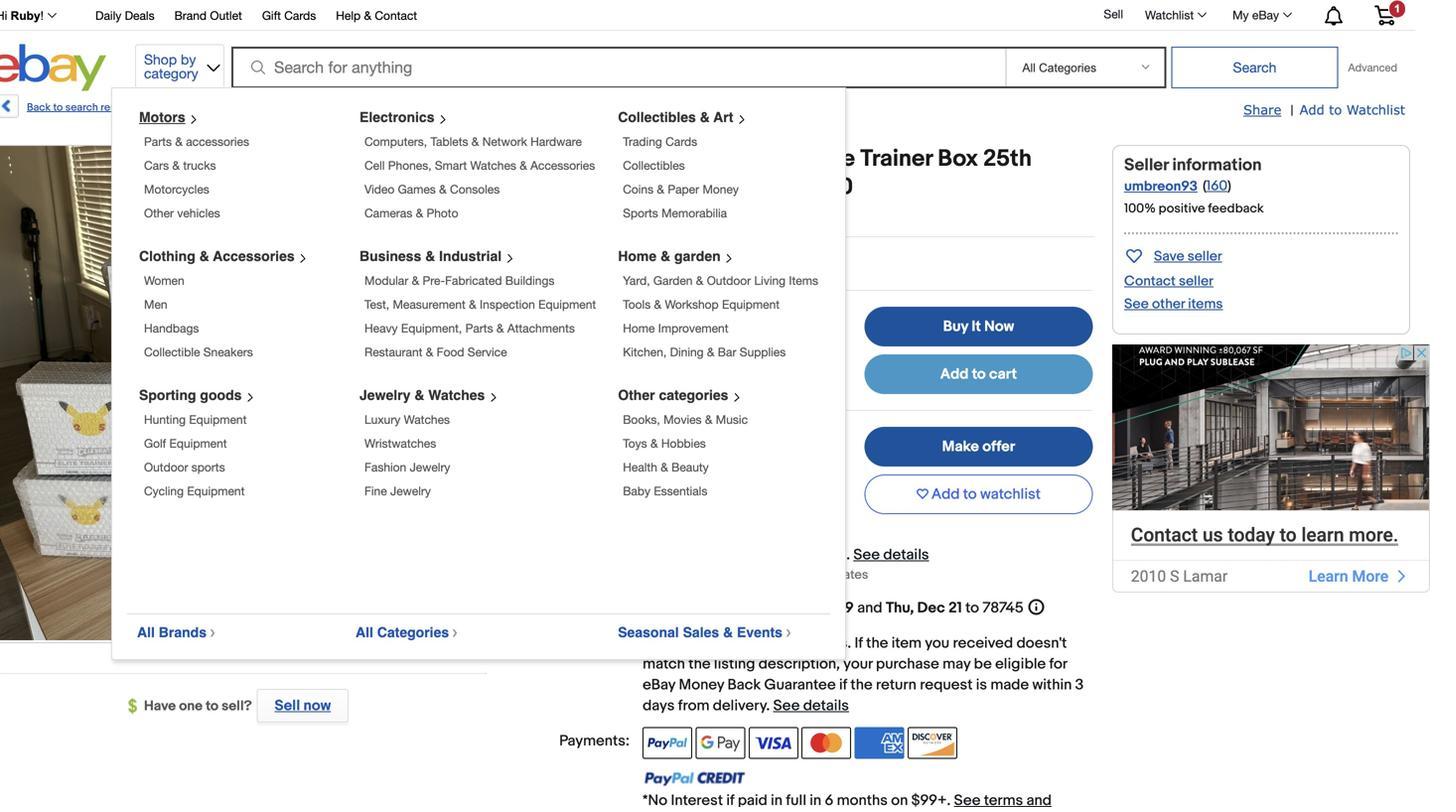 Task type: vqa. For each thing, say whether or not it's contained in the screenshot.
the bottom see details link
yes



Task type: locate. For each thing, give the bounding box(es) containing it.
0 horizontal spatial see
[[773, 697, 800, 715]]

see up states on the right of the page
[[854, 546, 880, 564]]

& down the toys & hobbies link
[[661, 460, 668, 474]]

details
[[883, 546, 929, 564], [803, 697, 849, 715]]

coins
[[623, 182, 654, 196]]

1 horizontal spatial contact
[[1124, 273, 1176, 290]]

1 vertical spatial sealed
[[727, 254, 771, 271]]

1 vertical spatial ebay
[[643, 676, 676, 694]]

0 vertical spatial see details link
[[854, 546, 929, 564]]

see left other at the right
[[1124, 296, 1149, 313]]

& right 'tools'
[[654, 297, 662, 311]]

0 vertical spatial ebay
[[1252, 8, 1279, 22]]

have
[[144, 698, 176, 715]]

collectibles up the trading cards link
[[618, 109, 696, 125]]

0 horizontal spatial other
[[144, 206, 174, 220]]

1 vertical spatial add
[[940, 366, 969, 383]]

1 vertical spatial seller
[[643, 635, 681, 653]]

sell left watchlist link
[[1104, 7, 1123, 21]]

to down "advanced" link
[[1329, 102, 1342, 117]]

1 horizontal spatial details
[[883, 546, 929, 564]]

accept
[[748, 635, 796, 653]]

add down buy
[[940, 366, 969, 383]]

1 inside 1 link
[[1395, 2, 1401, 15]]

1 horizontal spatial ebay
[[1252, 8, 1279, 22]]

the down the your
[[851, 676, 873, 694]]

pokemon tcg celebrations elite trainer box 25th anniversary - factory sealed x10 - picture 1 of 1 image
[[0, 144, 488, 640]]

1 horizontal spatial sell
[[1104, 7, 1123, 21]]

0 horizontal spatial watchlist
[[1145, 8, 1194, 22]]

home up yard,
[[618, 248, 657, 264]]

0 horizontal spatial all
[[137, 625, 155, 641]]

between
[[715, 600, 774, 617]]

1 horizontal spatial parts
[[465, 321, 493, 335]]

fine jewelry link
[[365, 484, 431, 498]]

all brands
[[137, 625, 207, 641]]

. up the visa image on the right bottom of page
[[766, 697, 770, 715]]

& right the cars
[[172, 158, 180, 172]]

sporting
[[139, 387, 196, 403]]

master card image
[[802, 728, 851, 759]]

1 vertical spatial watches
[[428, 387, 485, 403]]

sell left now in the bottom of the page
[[275, 697, 300, 715]]

& right sales
[[723, 625, 733, 641]]

to left 'watchlist'
[[963, 486, 977, 504]]

back inside 'seller does not accept returns. if the item you received doesn't match the listing description, your purchase may be eligible for ebay money back guarantee'
[[728, 676, 761, 694]]

restaurant & food service link
[[365, 345, 507, 359]]

add for add to watchlist
[[932, 486, 960, 504]]

google pay image
[[696, 728, 745, 759]]

& right clothing
[[199, 248, 209, 264]]

1 vertical spatial money
[[679, 676, 724, 694]]

1 horizontal spatial outdoor
[[707, 274, 751, 288]]

1 vertical spatial parts
[[465, 321, 493, 335]]

2 vertical spatial see
[[773, 697, 800, 715]]

0 vertical spatial details
[[883, 546, 929, 564]]

0 horizontal spatial collectible
[[144, 345, 200, 359]]

pre-
[[423, 274, 445, 288]]

0 horizontal spatial parts
[[144, 135, 172, 149]]

sell for sell
[[1104, 7, 1123, 21]]

back up "delivery"
[[728, 676, 761, 694]]

back left search
[[27, 101, 51, 114]]

1 horizontal spatial collectible
[[338, 101, 392, 114]]

if inside no interest if paid in full in 6 mo on $99+ with paypal credit*
[[712, 349, 720, 366]]

collectible left card
[[338, 101, 392, 114]]

in right listed
[[181, 101, 189, 114]]

24
[[654, 211, 671, 227]]

celebrations
[[665, 145, 804, 173]]

sell
[[1104, 7, 1123, 21], [275, 697, 300, 715]]

yard, garden & outdoor living items tools & workshop equipment home improvement kitchen, dining & bar supplies
[[623, 274, 818, 359]]

if inside if the return request is made within 3 days from delivery
[[839, 676, 847, 694]]

1 vertical spatial other
[[618, 387, 655, 403]]

1 vertical spatial back
[[728, 676, 761, 694]]

| left listed
[[141, 101, 144, 114]]

photo
[[427, 206, 458, 220]]

inspection
[[480, 297, 535, 311]]

jewelry up luxury
[[360, 387, 411, 403]]

see inside 'contact seller see other items'
[[1124, 296, 1149, 313]]

1 horizontal spatial .
[[846, 546, 850, 564]]

add down make
[[932, 486, 960, 504]]

|
[[141, 101, 144, 114], [1291, 102, 1294, 119]]

watchlist right sell link
[[1145, 8, 1194, 22]]

collectibles & art link
[[618, 109, 754, 125]]

interest
[[656, 349, 708, 366]]

1 watched in the last 24 hours
[[525, 211, 709, 227]]

to left search
[[53, 101, 63, 114]]

cards right gift at the left top
[[284, 8, 316, 22]]

0 vertical spatial sealed
[[739, 173, 813, 202]]

0 vertical spatial see
[[1124, 296, 1149, 313]]

1 horizontal spatial |
[[1291, 102, 1294, 119]]

100%
[[1124, 201, 1156, 217]]

add right share at the top
[[1300, 102, 1325, 117]]

money up from
[[679, 676, 724, 694]]

golf equipment link
[[144, 437, 227, 450]]

0 vertical spatial contact
[[375, 8, 417, 22]]

clothing & accessories
[[139, 248, 295, 264]]

| right share button
[[1291, 102, 1294, 119]]

all
[[137, 625, 155, 641], [356, 625, 373, 641]]

0 vertical spatial other
[[144, 206, 174, 220]]

clothing
[[139, 248, 195, 264]]

1 vertical spatial seller
[[1179, 273, 1214, 290]]

home down 'tools'
[[623, 321, 655, 335]]

business & industrial link
[[360, 248, 523, 264]]

0 vertical spatial watches
[[470, 158, 516, 172]]

0 vertical spatial accessories
[[531, 158, 595, 172]]

all left brands
[[137, 625, 155, 641]]

1 horizontal spatial dec
[[917, 600, 945, 617]]

fashion
[[365, 460, 406, 474]]

outdoor
[[707, 274, 751, 288], [144, 460, 188, 474]]

1 horizontal spatial if
[[839, 676, 847, 694]]

all left categories
[[356, 625, 373, 641]]

see down 'guarantee'
[[773, 697, 800, 715]]

seller for save
[[1188, 248, 1222, 265]]

2 all from the left
[[356, 625, 373, 641]]

watches down network
[[470, 158, 516, 172]]

outdoor up cycling
[[144, 460, 188, 474]]

us $695.95 main content
[[506, 145, 1095, 808]]

1 vertical spatial collectibles
[[623, 158, 685, 172]]

1 vertical spatial see
[[854, 546, 880, 564]]

1 vertical spatial jewelry
[[410, 460, 450, 474]]

categories
[[377, 625, 449, 641]]

outdoor down new/factory sealed
[[707, 274, 751, 288]]

0 vertical spatial watchlist
[[1145, 8, 1194, 22]]

1 vertical spatial cards
[[666, 135, 697, 149]]

back to search results
[[27, 101, 133, 114]]

0 vertical spatial back
[[27, 101, 51, 114]]

sealed inside the pokemon tcg celebrations elite trainer box 25th anniversary - factory sealed x10
[[739, 173, 813, 202]]

collectibles up - on the left
[[623, 158, 685, 172]]

jewelry down fashion jewelry link
[[390, 484, 431, 498]]

item
[[892, 635, 922, 653]]

games
[[421, 101, 456, 114], [398, 182, 436, 196]]

home inside "yard, garden & outdoor living items tools & workshop equipment home improvement kitchen, dining & bar supplies"
[[623, 321, 655, 335]]

yard, garden & outdoor living items link
[[623, 274, 818, 288]]

collectibles link
[[623, 158, 685, 172]]

0 vertical spatial cards
[[284, 8, 316, 22]]

1 inside the us $695.95 main content
[[525, 211, 530, 227]]

women men handbags collectible sneakers
[[144, 274, 253, 359]]

seller does not accept returns. if the item you received doesn't match the listing description, your purchase may be eligible for ebay money back guarantee
[[643, 635, 1067, 694]]

0 horizontal spatial see details link
[[773, 697, 849, 715]]

& right toys in the left bottom of the page
[[651, 437, 658, 450]]

2 vertical spatial watches
[[404, 413, 450, 427]]

sports memorabilia link
[[623, 206, 727, 220]]

dec left 21 on the right
[[917, 600, 945, 617]]

parts inside parts & accessories cars & trucks motorcycles other vehicles
[[144, 135, 172, 149]]

collectibles inside 'trading cards collectibles coins & paper money sports memorabilia'
[[623, 158, 685, 172]]

cards for trading
[[666, 135, 697, 149]]

& down new/factory sealed
[[696, 274, 704, 288]]

see details link down 'guarantee'
[[773, 697, 849, 715]]

computers, tablets & network hardware link
[[365, 135, 582, 149]]

160
[[1207, 178, 1228, 195]]

1 horizontal spatial seller
[[1124, 155, 1169, 176]]

motors
[[139, 109, 185, 125]]

paypal credit image
[[643, 771, 746, 787]]

1 vertical spatial home
[[623, 321, 655, 335]]

equipment inside "yard, garden & outdoor living items tools & workshop equipment home improvement kitchen, dining & bar supplies"
[[722, 297, 780, 311]]

estimated
[[643, 600, 711, 617]]

1 vertical spatial contact
[[1124, 273, 1176, 290]]

2 horizontal spatial see
[[1124, 296, 1149, 313]]

seller inside save seller button
[[1188, 248, 1222, 265]]

to inside share | add to watchlist
[[1329, 102, 1342, 117]]

0 horizontal spatial cards
[[284, 8, 316, 22]]

may
[[943, 656, 971, 674]]

& right - on the left
[[657, 182, 665, 196]]

within
[[1033, 676, 1072, 694]]

add inside button
[[932, 486, 960, 504]]

yard,
[[623, 274, 650, 288]]

account navigation
[[0, 0, 1411, 31]]

american express image
[[855, 728, 904, 759]]

luxury
[[365, 413, 401, 427]]

1 up advanced
[[1395, 2, 1401, 15]]

if left paid
[[712, 349, 720, 366]]

all categories
[[356, 625, 449, 641]]

accessories up anniversary
[[531, 158, 595, 172]]

trading cards link
[[623, 135, 697, 149]]

& down fabricated
[[469, 297, 477, 311]]

1 left watched
[[525, 211, 530, 227]]

| inside share | add to watchlist
[[1291, 102, 1294, 119]]

0 vertical spatial if
[[712, 349, 720, 366]]

sell?
[[222, 698, 252, 715]]

collectible inside women men handbags collectible sneakers
[[144, 345, 200, 359]]

hunting equipment link
[[144, 413, 247, 427]]

0 vertical spatial add
[[1300, 102, 1325, 117]]

on
[[633, 366, 650, 384]]

watchlist down advanced
[[1347, 102, 1406, 117]]

seller right "save"
[[1188, 248, 1222, 265]]

watches inside computers, tablets & network hardware cell phones, smart watches & accessories video games & consoles cameras & photo
[[470, 158, 516, 172]]

items
[[1188, 296, 1223, 313]]

1 horizontal spatial see details link
[[854, 546, 929, 564]]

contact inside 'contact seller see other items'
[[1124, 273, 1176, 290]]

accessories inside computers, tablets & network hardware cell phones, smart watches & accessories video games & consoles cameras & photo
[[531, 158, 595, 172]]

.
[[846, 546, 850, 564], [766, 697, 770, 715]]

1 vertical spatial 1
[[525, 211, 530, 227]]

money down celebrations
[[703, 182, 739, 196]]

equipment up attachments
[[539, 297, 596, 311]]

1 vertical spatial watchlist
[[1347, 102, 1406, 117]]

& down the inspection
[[497, 321, 504, 335]]

& up luxury watches link
[[414, 387, 425, 403]]

0 horizontal spatial back
[[27, 101, 51, 114]]

shop by category button
[[135, 44, 224, 87]]

save seller
[[1154, 248, 1222, 265]]

1 vertical spatial .
[[766, 697, 770, 715]]

in right watched
[[590, 211, 601, 227]]

watchlist inside share | add to watchlist
[[1347, 102, 1406, 117]]

& inside account navigation
[[364, 8, 372, 22]]

see inside the expedited shipping . see details located in: dallas, texas, united states
[[854, 546, 880, 564]]

hi ruby !
[[0, 9, 44, 22]]

watches down food
[[428, 387, 485, 403]]

games right card
[[421, 101, 456, 114]]

games up cameras & photo link
[[398, 182, 436, 196]]

ebay inside 'seller does not accept returns. if the item you received doesn't match the listing description, your purchase may be eligible for ebay money back guarantee'
[[643, 676, 676, 694]]

contact up other at the right
[[1124, 273, 1176, 290]]

dallas,
[[710, 568, 749, 583]]

other categories link
[[618, 387, 749, 403]]

seller inside 'seller does not accept returns. if the item you received doesn't match the listing description, your purchase may be eligible for ebay money back guarantee'
[[643, 635, 681, 653]]

seller up match in the bottom of the page
[[643, 635, 681, 653]]

contact right help
[[375, 8, 417, 22]]

2 dec from the left
[[917, 600, 945, 617]]

1 vertical spatial collectible
[[144, 345, 200, 359]]

1 horizontal spatial 1
[[1395, 2, 1401, 15]]

the down "does"
[[689, 656, 711, 674]]

outdoor inside "yard, garden & outdoor living items tools & workshop equipment home improvement kitchen, dining & bar supplies"
[[707, 274, 751, 288]]

0 vertical spatial .
[[846, 546, 850, 564]]

0 horizontal spatial contact
[[375, 8, 417, 22]]

parts down "test, measurement & inspection equipment" link
[[465, 321, 493, 335]]

from
[[678, 697, 710, 715]]

equipment down living
[[722, 297, 780, 311]]

other down on
[[618, 387, 655, 403]]

seller inside 'contact seller see other items'
[[1179, 273, 1214, 290]]

cards inside account navigation
[[284, 8, 316, 22]]

if down the your
[[839, 676, 847, 694]]

1 horizontal spatial back
[[728, 676, 761, 694]]

0 horizontal spatial outdoor
[[144, 460, 188, 474]]

my ebay
[[1233, 8, 1279, 22]]

1 vertical spatial accessories
[[213, 248, 295, 264]]

sealed left x10
[[739, 173, 813, 202]]

seller inside 'seller information umbreon93 ( 160 ) 100% positive feedback'
[[1124, 155, 1169, 176]]

sealed up living
[[727, 254, 771, 271]]

None submit
[[1172, 47, 1338, 88]]

other down motorcycles link
[[144, 206, 174, 220]]

0 horizontal spatial if
[[712, 349, 720, 366]]

electronics
[[360, 109, 435, 125]]

all for all categories
[[356, 625, 373, 641]]

1 all from the left
[[137, 625, 155, 641]]

baby
[[623, 484, 651, 498]]

accessories down 'vehicles'
[[213, 248, 295, 264]]

seller up umbreon93
[[1124, 155, 1169, 176]]

discover image
[[908, 728, 957, 759]]

0 vertical spatial outdoor
[[707, 274, 751, 288]]

expedited shipping . see details located in: dallas, texas, united states
[[643, 546, 929, 583]]

1 vertical spatial games
[[398, 182, 436, 196]]

pokemon
[[506, 145, 606, 173]]

the
[[604, 211, 625, 227], [866, 635, 888, 653], [689, 656, 711, 674], [851, 676, 873, 694]]

0 vertical spatial sell
[[1104, 7, 1123, 21]]

games inside computers, tablets & network hardware cell phones, smart watches & accessories video games & consoles cameras & photo
[[398, 182, 436, 196]]

0 vertical spatial parts
[[144, 135, 172, 149]]

ebay inside my ebay link
[[1252, 8, 1279, 22]]

watchlist link
[[1134, 3, 1216, 27]]

0 vertical spatial money
[[703, 182, 739, 196]]

if the return request is made within 3 days from delivery
[[643, 676, 1084, 715]]

0 horizontal spatial ebay
[[643, 676, 676, 694]]

see other items link
[[1124, 296, 1223, 313]]

& up cars & trucks link
[[175, 135, 183, 149]]

1 horizontal spatial cards
[[666, 135, 697, 149]]

advertisement region
[[1113, 345, 1430, 593]]

offer:
[[583, 427, 622, 445]]

ebay right the my
[[1252, 8, 1279, 22]]

box
[[938, 145, 978, 173]]

equipment down hunting equipment link
[[169, 437, 227, 450]]

1 horizontal spatial all
[[356, 625, 373, 641]]

share
[[1244, 102, 1282, 117]]

is
[[976, 676, 987, 694]]

sell now
[[275, 697, 331, 715]]

made
[[991, 676, 1029, 694]]

0 horizontal spatial dec
[[809, 600, 836, 617]]

1 vertical spatial see details link
[[773, 697, 849, 715]]

0 vertical spatial seller
[[1188, 248, 1222, 265]]

. up states on the right of the page
[[846, 546, 850, 564]]

1 vertical spatial outdoor
[[144, 460, 188, 474]]

1 vertical spatial sell
[[275, 697, 300, 715]]

parts up the cars
[[144, 135, 172, 149]]

modular & pre-fabricated buildings test, measurement & inspection equipment heavy equipment, parts & attachments restaurant & food service
[[365, 274, 596, 359]]

0 horizontal spatial details
[[803, 697, 849, 715]]

add inside share | add to watchlist
[[1300, 102, 1325, 117]]

share button
[[1244, 101, 1282, 119]]

condition:
[[558, 255, 630, 273]]

money inside 'trading cards collectibles coins & paper money sports memorabilia'
[[703, 182, 739, 196]]

visa image
[[749, 728, 798, 759]]

cards inside 'trading cards collectibles coins & paper money sports memorabilia'
[[666, 135, 697, 149]]

0 vertical spatial jewelry
[[360, 387, 411, 403]]

fashion jewelry link
[[365, 460, 450, 474]]

seller up items
[[1179, 273, 1214, 290]]

positive
[[1159, 201, 1205, 217]]

to right one
[[206, 698, 219, 715]]

0 horizontal spatial 1
[[525, 211, 530, 227]]

cards for gift
[[284, 8, 316, 22]]

details down 'guarantee'
[[803, 697, 849, 715]]

0 horizontal spatial seller
[[643, 635, 681, 653]]

in:
[[693, 568, 707, 583]]

the left last
[[604, 211, 625, 227]]

1 vertical spatial if
[[839, 676, 847, 694]]

0 vertical spatial seller
[[1124, 155, 1169, 176]]

1 horizontal spatial see
[[854, 546, 880, 564]]

jewelry down the wristwatches
[[410, 460, 450, 474]]

dec left 19
[[809, 600, 836, 617]]

no interest if paid in full in 6 mo on $99+ with paypal credit*
[[633, 349, 844, 384]]

2 vertical spatial add
[[932, 486, 960, 504]]

1 horizontal spatial accessories
[[531, 158, 595, 172]]

0 horizontal spatial sell
[[275, 697, 300, 715]]

equipment
[[539, 297, 596, 311], [722, 297, 780, 311], [189, 413, 247, 427], [169, 437, 227, 450], [187, 484, 245, 498]]

sell inside account navigation
[[1104, 7, 1123, 21]]

1 dec from the left
[[809, 600, 836, 617]]

the right if on the right bottom of page
[[866, 635, 888, 653]]

equipment down goods
[[189, 413, 247, 427]]

x10
[[818, 173, 853, 202]]

0 vertical spatial 1
[[1395, 2, 1401, 15]]

watches down jewelry & watches
[[404, 413, 450, 427]]

ebay up the days
[[643, 676, 676, 694]]



Task type: describe. For each thing, give the bounding box(es) containing it.
shop
[[144, 51, 177, 68]]

coins & paper money link
[[623, 182, 739, 196]]

eligible
[[995, 656, 1046, 674]]

trading
[[623, 135, 662, 149]]

collectible card games link
[[338, 101, 456, 114]]

vehicles
[[177, 206, 220, 220]]

workshop
[[665, 297, 719, 311]]

outdoor sports link
[[144, 460, 225, 474]]

& left food
[[426, 345, 433, 359]]

home & garden link
[[618, 248, 742, 264]]

returns:
[[573, 633, 630, 651]]

mo
[[822, 349, 844, 366]]

category:
[[191, 101, 238, 114]]

contact inside account navigation
[[375, 8, 417, 22]]

advanced link
[[1338, 48, 1408, 87]]

watches inside "luxury watches wristwatches fashion jewelry fine jewelry"
[[404, 413, 450, 427]]

add for add to cart
[[940, 366, 969, 383]]

last
[[628, 211, 651, 227]]

cell
[[365, 158, 385, 172]]

feedback
[[1208, 201, 1264, 217]]

to inside button
[[963, 486, 977, 504]]

1 link
[[1363, 0, 1408, 29]]

the inside if the return request is made within 3 days from delivery
[[851, 676, 873, 694]]

watched
[[533, 211, 587, 227]]

handbags link
[[144, 321, 199, 335]]

card
[[394, 101, 418, 114]]

essentials
[[654, 484, 708, 498]]

& left photo
[[416, 206, 423, 220]]

1 vertical spatial details
[[803, 697, 849, 715]]

to right 21 on the right
[[966, 600, 979, 617]]

all brands link
[[137, 625, 224, 641]]

not
[[722, 635, 744, 653]]

cart
[[989, 366, 1017, 383]]

your
[[844, 656, 873, 674]]

equipment inside modular & pre-fabricated buildings test, measurement & inspection equipment heavy equipment, parts & attachments restaurant & food service
[[539, 297, 596, 311]]

shop by category banner
[[0, 0, 1411, 661]]

sell link
[[1095, 7, 1132, 21]]

none submit inside shop by category 'banner'
[[1172, 47, 1338, 88]]

seller for information
[[1124, 155, 1169, 176]]

-
[[639, 173, 648, 202]]

hours
[[674, 211, 709, 227]]

umbreon93 link
[[1124, 178, 1198, 195]]

tablets
[[431, 135, 468, 149]]

estimated between tue, dec 19 and thu, dec 21 to 78745
[[643, 600, 1024, 617]]

dollar sign image
[[128, 699, 144, 715]]

details inside the expedited shipping . see details located in: dallas, texas, united states
[[883, 546, 929, 564]]

brands
[[159, 625, 207, 641]]

money inside 'seller does not accept returns. if the item you received doesn't match the listing description, your purchase may be eligible for ebay money back guarantee'
[[679, 676, 724, 694]]

be
[[974, 656, 992, 674]]

handbags
[[144, 321, 199, 335]]

cycling
[[144, 484, 184, 498]]

160 link
[[1207, 178, 1228, 195]]

dining
[[670, 345, 704, 359]]

1 for 1
[[1395, 2, 1401, 15]]

cameras & photo link
[[365, 206, 458, 220]]

trading cards collectibles coins & paper money sports memorabilia
[[623, 135, 739, 220]]

ruby
[[11, 9, 40, 22]]

items
[[789, 274, 818, 288]]

women link
[[144, 274, 184, 288]]

& up the pre-
[[425, 248, 435, 264]]

& left "music"
[[705, 413, 713, 427]]

parts & accessories cars & trucks motorcycles other vehicles
[[144, 135, 249, 220]]

back to search results link
[[0, 94, 133, 125]]

& up garden
[[661, 248, 671, 264]]

seasonal
[[618, 625, 679, 641]]

tools & workshop equipment link
[[623, 297, 780, 311]]

paypal image
[[643, 728, 692, 759]]

cars
[[144, 158, 169, 172]]

seller for does
[[643, 635, 681, 653]]

contact seller see other items
[[1124, 273, 1223, 313]]

0 horizontal spatial accessories
[[213, 248, 295, 264]]

jewelry & watches
[[360, 387, 485, 403]]

contact seller link
[[1124, 273, 1214, 290]]

0 vertical spatial collectibles
[[618, 109, 696, 125]]

& left bar
[[707, 345, 715, 359]]

0 horizontal spatial |
[[141, 101, 144, 114]]

seller for contact
[[1179, 273, 1214, 290]]

add to cart link
[[865, 355, 1093, 394]]

best offer:
[[548, 427, 622, 445]]

us $695.95
[[633, 307, 767, 338]]

& left the pre-
[[412, 274, 419, 288]]

gift
[[262, 8, 281, 22]]

2 vertical spatial jewelry
[[390, 484, 431, 498]]

elite
[[809, 145, 855, 173]]

share | add to watchlist
[[1244, 102, 1406, 119]]

kitchen, dining & bar supplies link
[[623, 345, 786, 359]]

add to watchlist button
[[865, 475, 1093, 515]]

paper
[[668, 182, 699, 196]]

other inside parts & accessories cars & trucks motorcycles other vehicles
[[144, 206, 174, 220]]

one
[[179, 698, 203, 715]]

0 vertical spatial collectible
[[338, 101, 392, 114]]

1 horizontal spatial other
[[618, 387, 655, 403]]

goods
[[200, 387, 242, 403]]

us
[[633, 307, 666, 338]]

other
[[1152, 296, 1185, 313]]

home improvement link
[[623, 321, 729, 335]]

credit*
[[771, 366, 820, 384]]

& down network
[[520, 158, 527, 172]]

cycling equipment link
[[144, 484, 245, 498]]

brand outlet link
[[174, 5, 242, 27]]

seller information umbreon93 ( 160 ) 100% positive feedback
[[1124, 155, 1264, 217]]

parts inside modular & pre-fabricated buildings test, measurement & inspection equipment heavy equipment, parts & attachments restaurant & food service
[[465, 321, 493, 335]]

save seller button
[[1124, 244, 1222, 267]]

to left cart
[[972, 366, 986, 383]]

1 for 1 watched in the last 24 hours
[[525, 211, 530, 227]]

sneakers
[[203, 345, 253, 359]]

sell now link
[[252, 689, 349, 723]]

outlet
[[210, 8, 242, 22]]

pokemon tcg celebrations elite trainer box 25th anniversary - factory sealed x10
[[506, 145, 1032, 202]]

toys
[[623, 437, 647, 450]]

& up photo
[[439, 182, 447, 196]]

equipment down sports
[[187, 484, 245, 498]]

if
[[855, 635, 863, 653]]

clothing & accessories link
[[139, 248, 316, 264]]

garden
[[653, 274, 693, 288]]

watchlist inside account navigation
[[1145, 8, 1194, 22]]

. inside the expedited shipping . see details located in: dallas, texas, united states
[[846, 546, 850, 564]]

supplies
[[740, 345, 786, 359]]

make offer link
[[865, 427, 1093, 467]]

days
[[643, 697, 675, 715]]

0 vertical spatial home
[[618, 248, 657, 264]]

sell for sell now
[[275, 697, 300, 715]]

description,
[[759, 656, 840, 674]]

& left art
[[700, 109, 710, 125]]

all for all brands
[[137, 625, 155, 641]]

motors link
[[139, 109, 206, 125]]

cars & trucks link
[[144, 158, 216, 172]]

in left 6
[[795, 349, 807, 366]]

tue,
[[778, 600, 805, 617]]

sports
[[623, 206, 658, 220]]

& up cell phones, smart watches & accessories link
[[472, 135, 479, 149]]

& inside 'trading cards collectibles coins & paper money sports memorabilia'
[[657, 182, 665, 196]]

in left full
[[756, 349, 768, 366]]

golf
[[144, 437, 166, 450]]

tools
[[623, 297, 651, 311]]

0 vertical spatial games
[[421, 101, 456, 114]]

states
[[832, 568, 869, 583]]

outdoor inside hunting equipment golf equipment outdoor sports cycling equipment
[[144, 460, 188, 474]]

events
[[737, 625, 783, 641]]

business & industrial
[[360, 248, 502, 264]]

Search for anything text field
[[234, 49, 1002, 86]]

equipment,
[[401, 321, 462, 335]]

0 horizontal spatial .
[[766, 697, 770, 715]]



